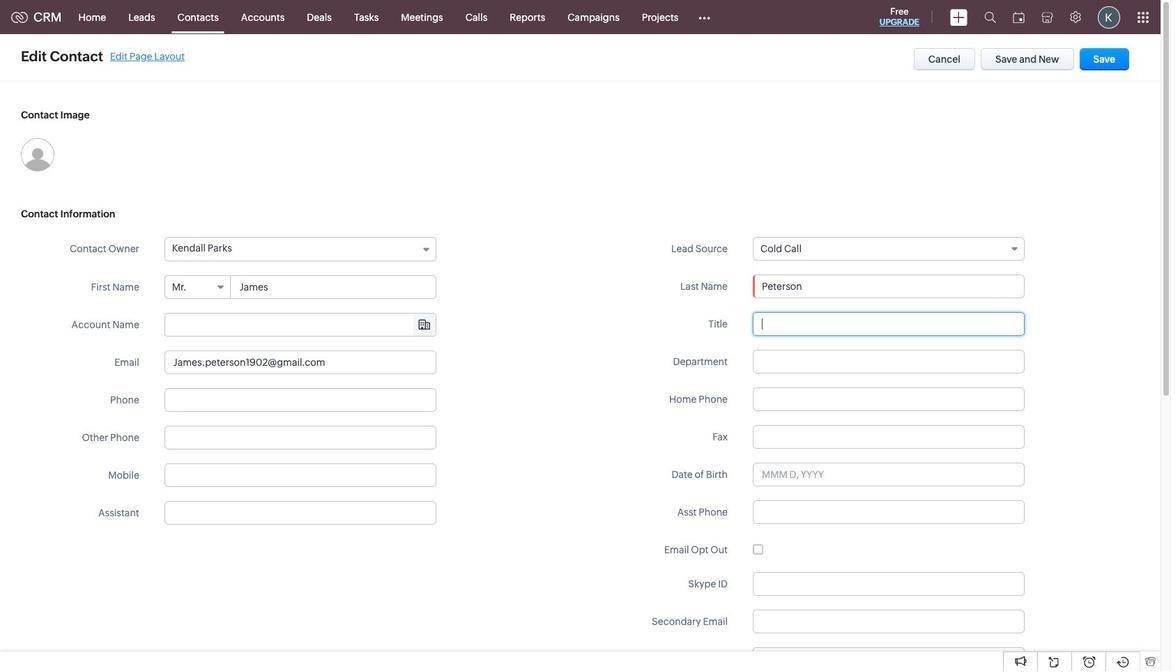 Task type: vqa. For each thing, say whether or not it's contained in the screenshot.
the Create Menu element on the top
yes



Task type: locate. For each thing, give the bounding box(es) containing it.
search image
[[984, 11, 996, 23]]

None text field
[[753, 312, 1025, 336], [164, 351, 436, 374], [753, 388, 1025, 411], [164, 388, 436, 412], [164, 464, 436, 487], [164, 501, 436, 525], [753, 312, 1025, 336], [164, 351, 436, 374], [753, 388, 1025, 411], [164, 388, 436, 412], [164, 464, 436, 487], [164, 501, 436, 525]]

create menu image
[[950, 9, 968, 25]]

calendar image
[[1013, 12, 1025, 23]]

create menu element
[[942, 0, 976, 34]]

None text field
[[753, 275, 1025, 298], [231, 276, 436, 298], [753, 350, 1025, 374], [753, 425, 1025, 449], [164, 426, 436, 450], [753, 501, 1025, 524], [753, 572, 1025, 596], [753, 610, 1025, 634], [772, 648, 1024, 671], [753, 275, 1025, 298], [231, 276, 436, 298], [753, 350, 1025, 374], [753, 425, 1025, 449], [164, 426, 436, 450], [753, 501, 1025, 524], [753, 572, 1025, 596], [753, 610, 1025, 634], [772, 648, 1024, 671]]

None field
[[753, 237, 1025, 261], [165, 276, 231, 298], [165, 314, 436, 336], [753, 237, 1025, 261], [165, 276, 231, 298], [165, 314, 436, 336]]

Other Modules field
[[690, 6, 720, 28]]



Task type: describe. For each thing, give the bounding box(es) containing it.
image image
[[21, 138, 54, 172]]

search element
[[976, 0, 1005, 34]]

profile image
[[1098, 6, 1120, 28]]

MMM D, YYYY text field
[[753, 463, 1025, 487]]

logo image
[[11, 12, 28, 23]]

profile element
[[1090, 0, 1129, 34]]



